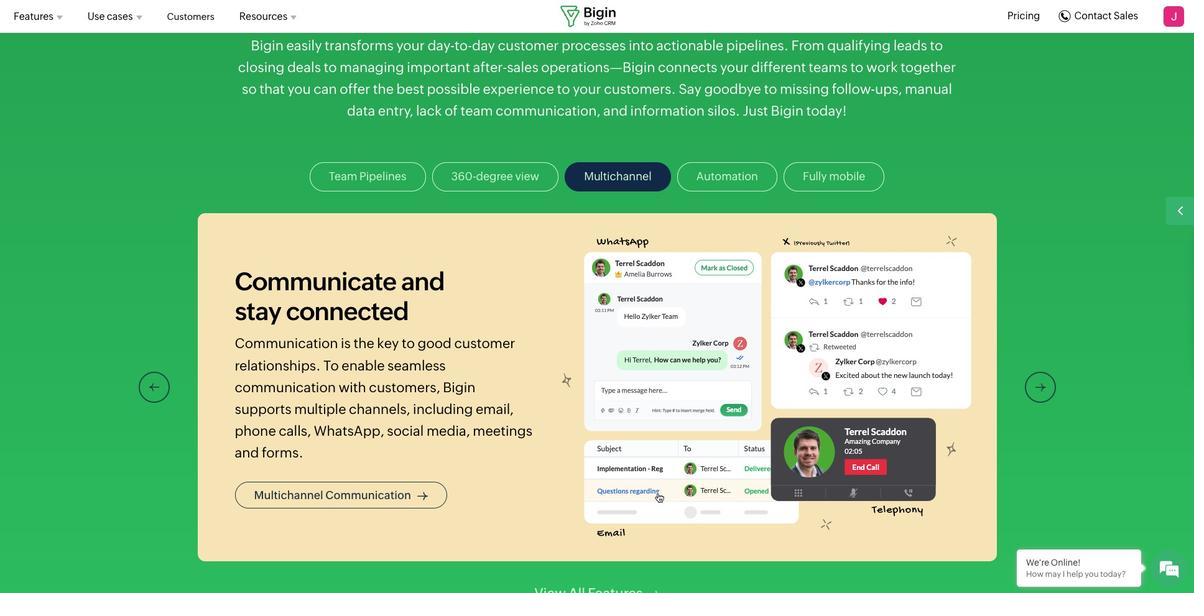 Task type: describe. For each thing, give the bounding box(es) containing it.
customers,
[[369, 380, 440, 395]]

that
[[259, 82, 285, 97]]

so
[[242, 82, 257, 97]]

multichannel communication link
[[235, 482, 447, 508]]

pricing link
[[1007, 9, 1040, 24]]

good
[[418, 336, 452, 352]]

we're online! how may i help you today?
[[1026, 558, 1126, 579]]

teams
[[809, 60, 848, 75]]

seamless
[[388, 358, 446, 374]]

communication inside communication is the key to good customer relationships. to enable seamless communication with customers, bigin supports multiple channels, including email, phone calls, whatsapp, social media, meetings and forms.
[[235, 336, 338, 352]]

to
[[323, 358, 339, 374]]

pipelines
[[359, 170, 406, 183]]

multichannel for multichannel communication
[[254, 489, 323, 502]]

transforms
[[325, 38, 394, 53]]

from
[[791, 38, 824, 53]]

closing
[[238, 60, 285, 75]]

data
[[347, 103, 375, 119]]

whatsapp,
[[314, 424, 384, 439]]

the inside communication is the key to good customer relationships. to enable seamless communication with customers, bigin supports multiple channels, including email, phone calls, whatsapp, social media, meetings and forms.
[[354, 336, 374, 352]]

after-
[[473, 60, 507, 75]]

degree
[[476, 170, 513, 183]]

with
[[339, 380, 366, 395]]

day-
[[428, 38, 455, 53]]

key
[[377, 336, 399, 352]]

pipelines.
[[726, 38, 789, 53]]

today!
[[806, 103, 847, 119]]

and inside bigin easily transforms your day-to-day customer processes into actionable pipelines. from qualifying leads to closing deals to managing important after-sales operations—bigin connects your different teams to work together so that you can offer the best possible experience to your customers. say goodbye to missing follow-ups, manual data entry, lack of team communication, and information silos. just bigin today!
[[603, 103, 628, 119]]

sales
[[1114, 10, 1138, 22]]

of
[[445, 103, 458, 119]]

tab panel containing communicate and
[[197, 214, 997, 562]]

customer inside bigin easily transforms your day-to-day customer processes into actionable pipelines. from qualifying leads to closing deals to managing important after-sales operations—bigin connects your different teams to work together so that you can offer the best possible experience to your customers. say goodbye to missing follow-ups, manual data entry, lack of team communication, and information silos. just bigin today!
[[498, 38, 559, 53]]

customers link
[[167, 4, 214, 29]]

follow-
[[832, 82, 875, 97]]

to-
[[455, 38, 472, 53]]

leads
[[894, 38, 927, 53]]

can
[[314, 82, 337, 97]]

best
[[397, 82, 424, 97]]

processes
[[562, 38, 626, 53]]

customer inside communication is the key to good customer relationships. to enable seamless communication with customers, bigin supports multiple channels, including email, phone calls, whatsapp, social media, meetings and forms.
[[454, 336, 515, 352]]

meetings
[[473, 424, 532, 439]]

contact sales link
[[1059, 10, 1138, 22]]

different
[[751, 60, 806, 75]]

customers.
[[604, 82, 676, 97]]

communicate and stay connected
[[235, 268, 444, 326]]

lack
[[416, 103, 442, 119]]

you inside we're online! how may i help you today?
[[1085, 570, 1099, 579]]

missing
[[780, 82, 829, 97]]

managing
[[340, 60, 404, 75]]

1 vertical spatial communication
[[325, 489, 411, 502]]

sales
[[507, 60, 538, 75]]

360-degree view
[[451, 170, 539, 183]]

team
[[461, 103, 493, 119]]

together
[[901, 60, 956, 75]]

important
[[407, 60, 470, 75]]

james peterson image
[[1163, 5, 1185, 27]]

day
[[472, 38, 495, 53]]

calls,
[[279, 424, 311, 439]]

multiple
[[294, 402, 346, 417]]

0 vertical spatial your
[[396, 38, 425, 53]]

supports
[[235, 402, 292, 417]]

and inside communicate and stay connected
[[401, 268, 444, 296]]

silos.
[[707, 103, 740, 119]]

to up can
[[324, 60, 337, 75]]

entry,
[[378, 103, 413, 119]]

work
[[866, 60, 898, 75]]

enable
[[342, 358, 385, 374]]

help
[[1067, 570, 1083, 579]]

phone
[[235, 424, 276, 439]]

email,
[[476, 402, 514, 417]]

into
[[629, 38, 654, 53]]

communication,
[[496, 103, 601, 119]]

2 horizontal spatial bigin
[[771, 103, 803, 119]]

operations—bigin
[[541, 60, 655, 75]]

contact sales
[[1074, 10, 1138, 22]]

say
[[679, 82, 702, 97]]

you inside bigin easily transforms your day-to-day customer processes into actionable pipelines. from qualifying leads to closing deals to managing important after-sales operations—bigin connects your different teams to work together so that you can offer the best possible experience to your customers. say goodbye to missing follow-ups, manual data entry, lack of team communication, and information silos. just bigin today!
[[287, 82, 311, 97]]

fully mobile
[[803, 170, 865, 183]]



Task type: locate. For each thing, give the bounding box(es) containing it.
and
[[603, 103, 628, 119], [401, 268, 444, 296], [235, 446, 259, 461]]

1 horizontal spatial bigin
[[443, 380, 476, 395]]

the right is
[[354, 336, 374, 352]]

bigin inside communication is the key to good customer relationships. to enable seamless communication with customers, bigin supports multiple channels, including email, phone calls, whatsapp, social media, meetings and forms.
[[443, 380, 476, 395]]

1 vertical spatial the
[[354, 336, 374, 352]]

1 vertical spatial bigin
[[771, 103, 803, 119]]

team pipelines
[[329, 170, 406, 183]]

deals
[[287, 60, 321, 75]]

stay
[[235, 298, 281, 326]]

may
[[1045, 570, 1061, 579]]

to right key
[[402, 336, 415, 352]]

i
[[1063, 570, 1065, 579]]

online!
[[1051, 558, 1081, 568]]

mobile
[[829, 170, 865, 183]]

how
[[1026, 570, 1044, 579]]

possible
[[427, 82, 480, 97]]

communicate
[[235, 268, 396, 296]]

0 horizontal spatial your
[[396, 38, 425, 53]]

0 vertical spatial the
[[373, 82, 394, 97]]

multichannel for multichannel
[[584, 170, 652, 183]]

bigin down missing
[[771, 103, 803, 119]]

360-
[[451, 170, 476, 183]]

0 horizontal spatial and
[[235, 446, 259, 461]]

media,
[[427, 424, 470, 439]]

to up together
[[930, 38, 943, 53]]

to down qualifying
[[850, 60, 864, 75]]

0 vertical spatial customer
[[498, 38, 559, 53]]

multichannel inside tab panel
[[254, 489, 323, 502]]

just
[[743, 103, 768, 119]]

bigin up including
[[443, 380, 476, 395]]

1 vertical spatial multichannel
[[254, 489, 323, 502]]

we're
[[1026, 558, 1049, 568]]

manual
[[905, 82, 952, 97]]

0 vertical spatial you
[[287, 82, 311, 97]]

information
[[630, 103, 705, 119]]

pricing
[[1007, 10, 1040, 22]]

multichannel
[[584, 170, 652, 183], [254, 489, 323, 502]]

1 horizontal spatial multichannel
[[584, 170, 652, 183]]

relationships.
[[235, 358, 321, 374]]

channels,
[[349, 402, 410, 417]]

and inside communication is the key to good customer relationships. to enable seamless communication with customers, bigin supports multiple channels, including email, phone calls, whatsapp, social media, meetings and forms.
[[235, 446, 259, 461]]

today?
[[1100, 570, 1126, 579]]

2 horizontal spatial and
[[603, 103, 628, 119]]

features
[[14, 10, 53, 22]]

customer right the 'good'
[[454, 336, 515, 352]]

contact
[[1074, 10, 1112, 22]]

customers
[[167, 11, 214, 21]]

automation
[[696, 170, 758, 183]]

0 horizontal spatial multichannel
[[254, 489, 323, 502]]

your up goodbye
[[720, 60, 749, 75]]

communication is the key to good customer relationships. to enable seamless communication with customers, bigin supports multiple channels, including email, phone calls, whatsapp, social media, meetings and forms.
[[235, 336, 532, 461]]

0 vertical spatial and
[[603, 103, 628, 119]]

customer up sales
[[498, 38, 559, 53]]

bigin
[[251, 38, 284, 53], [771, 103, 803, 119], [443, 380, 476, 395]]

0 vertical spatial bigin
[[251, 38, 284, 53]]

resources
[[239, 10, 287, 22]]

is
[[341, 336, 351, 352]]

bigin easily transforms your day-to-day customer processes into actionable pipelines. from qualifying leads to closing deals to managing important after-sales operations—bigin connects your different teams to work together so that you can offer the best possible experience to your customers. say goodbye to missing follow-ups, manual data entry, lack of team communication, and information silos. just bigin today!
[[238, 38, 956, 119]]

use
[[88, 10, 105, 22]]

to up communication,
[[557, 82, 570, 97]]

1 horizontal spatial your
[[573, 82, 601, 97]]

including
[[413, 402, 473, 417]]

view
[[515, 170, 539, 183]]

1 vertical spatial your
[[720, 60, 749, 75]]

the inside bigin easily transforms your day-to-day customer processes into actionable pipelines. from qualifying leads to closing deals to managing important after-sales operations—bigin connects your different teams to work together so that you can offer the best possible experience to your customers. say goodbye to missing follow-ups, manual data entry, lack of team communication, and information silos. just bigin today!
[[373, 82, 394, 97]]

connected
[[286, 298, 408, 326]]

forms.
[[262, 446, 303, 461]]

2 vertical spatial and
[[235, 446, 259, 461]]

0 horizontal spatial you
[[287, 82, 311, 97]]

use cases
[[88, 10, 133, 22]]

experience
[[483, 82, 554, 97]]

0 vertical spatial multichannel
[[584, 170, 652, 183]]

ups,
[[875, 82, 902, 97]]

fully
[[803, 170, 827, 183]]

offer
[[340, 82, 370, 97]]

to down different
[[764, 82, 777, 97]]

cases
[[107, 10, 133, 22]]

the down managing at top left
[[373, 82, 394, 97]]

easily
[[286, 38, 322, 53]]

2 horizontal spatial your
[[720, 60, 749, 75]]

1 horizontal spatial you
[[1085, 570, 1099, 579]]

1 vertical spatial customer
[[454, 336, 515, 352]]

0 vertical spatial communication
[[235, 336, 338, 352]]

your left day-
[[396, 38, 425, 53]]

goodbye
[[704, 82, 761, 97]]

1 vertical spatial you
[[1085, 570, 1099, 579]]

connects
[[658, 60, 717, 75]]

actionable
[[656, 38, 723, 53]]

to inside communication is the key to good customer relationships. to enable seamless communication with customers, bigin supports multiple channels, including email, phone calls, whatsapp, social media, meetings and forms.
[[402, 336, 415, 352]]

1 horizontal spatial and
[[401, 268, 444, 296]]

you down deals
[[287, 82, 311, 97]]

you right the help
[[1085, 570, 1099, 579]]

2 vertical spatial your
[[573, 82, 601, 97]]

tab panel
[[197, 214, 997, 562]]

bigin up closing
[[251, 38, 284, 53]]

social
[[387, 424, 424, 439]]

1 vertical spatial and
[[401, 268, 444, 296]]

qualifying
[[827, 38, 891, 53]]

0 horizontal spatial bigin
[[251, 38, 284, 53]]

omnichannel communication image
[[561, 235, 972, 540]]

the
[[373, 82, 394, 97], [354, 336, 374, 352]]

your down operations—bigin
[[573, 82, 601, 97]]

communication
[[235, 380, 336, 395]]

multichannel communication
[[254, 489, 411, 502]]

to
[[930, 38, 943, 53], [324, 60, 337, 75], [850, 60, 864, 75], [557, 82, 570, 97], [764, 82, 777, 97], [402, 336, 415, 352]]

2 vertical spatial bigin
[[443, 380, 476, 395]]

team
[[329, 170, 357, 183]]



Task type: vqa. For each thing, say whether or not it's contained in the screenshot.
Multichannel Communication
yes



